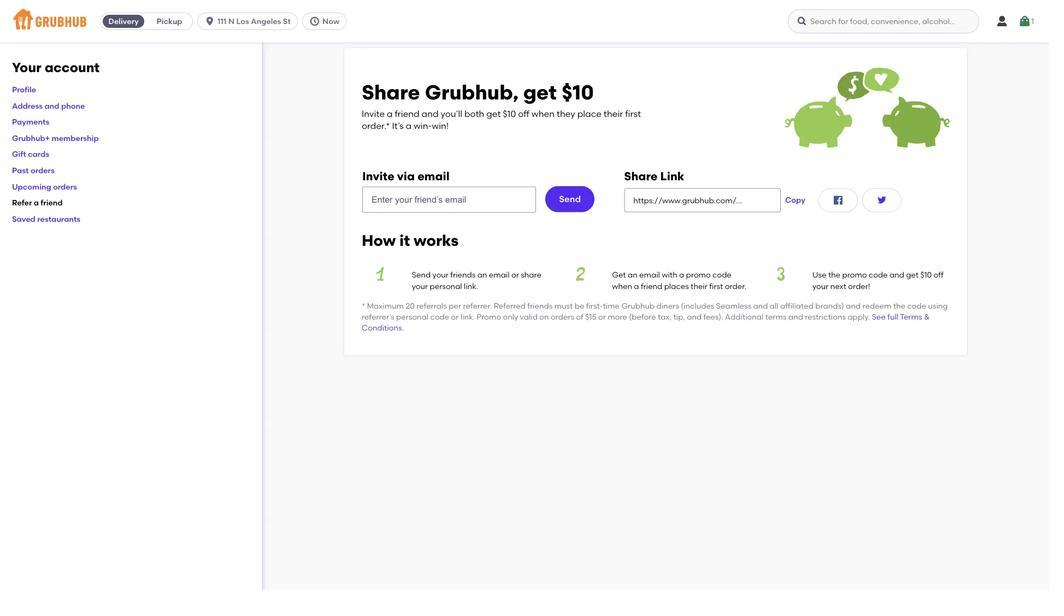 Task type: vqa. For each thing, say whether or not it's contained in the screenshot.
the bottommost Share
yes



Task type: describe. For each thing, give the bounding box(es) containing it.
referred
[[494, 301, 526, 310]]

valid
[[520, 312, 538, 322]]

payments
[[12, 117, 49, 126]]

address and phone link
[[12, 101, 85, 110]]

share grubhub and save image
[[785, 66, 950, 148]]

promo
[[477, 312, 501, 322]]

code down the referrals
[[430, 312, 449, 322]]

personal inside * maximum 20 referrals per referrer. referred friends must be first-time grubhub diners (includes seamless and all affiliated brands) and redeem the code using referrer's personal code or link. promo only valid on orders of $15 or more (before tax, tip, and fees). additional terms and restrictions apply.
[[396, 312, 428, 322]]

per
[[449, 301, 461, 310]]

friend inside share grubhub, get $10 invite a friend and you'll both get $10 off when they place their first order.* it's a win-win!
[[395, 108, 419, 119]]

1 vertical spatial invite
[[362, 169, 394, 183]]

be
[[575, 301, 584, 310]]

first-
[[586, 301, 603, 310]]

more
[[608, 312, 627, 322]]

grubhub+ membership
[[12, 133, 99, 143]]

your account
[[12, 60, 100, 75]]

link
[[660, 169, 684, 183]]

1 button
[[1018, 11, 1034, 31]]

st
[[283, 17, 291, 26]]

proceed
[[660, 354, 691, 363]]

referrals
[[416, 301, 447, 310]]

and inside use the promo code and get $10 off your next order!
[[890, 270, 904, 280]]

time
[[603, 301, 620, 310]]

works
[[414, 231, 459, 249]]

they
[[557, 108, 575, 119]]

angeles
[[251, 17, 281, 26]]

orders for upcoming orders
[[53, 182, 77, 191]]

when inside share grubhub, get $10 invite a friend and you'll both get $10 off when they place their first order.* it's a win-win!
[[532, 108, 555, 119]]

tip,
[[673, 312, 685, 322]]

pickup
[[157, 17, 182, 26]]

account
[[45, 60, 100, 75]]

profile
[[12, 85, 36, 94]]

and up the apply.
[[846, 301, 861, 310]]

0 horizontal spatial your
[[412, 281, 428, 291]]

send your friends an email or share your personal link.
[[412, 270, 542, 291]]

and down affiliated
[[788, 312, 803, 322]]

* maximum 20 referrals per referrer. referred friends must be first-time grubhub diners (includes seamless and all affiliated brands) and redeem the code using referrer's personal code or link. promo only valid on orders of $15 or more (before tax, tip, and fees). additional terms and restrictions apply.
[[362, 301, 948, 322]]

next
[[830, 281, 846, 291]]

*
[[362, 301, 365, 310]]

code up terms
[[907, 301, 926, 310]]

email for get an email with a promo code when a friend places their first order.
[[639, 270, 660, 280]]

when inside get an email with a promo code when a friend places their first order.
[[612, 281, 632, 291]]

$10 inside use the promo code and get $10 off your next order!
[[920, 270, 932, 280]]

how it works
[[362, 231, 459, 249]]

address and phone
[[12, 101, 85, 110]]

friends inside send your friends an email or share your personal link.
[[450, 270, 476, 280]]

past
[[12, 166, 29, 175]]

past orders link
[[12, 166, 55, 175]]

only
[[503, 312, 518, 322]]

0 vertical spatial $10
[[562, 80, 594, 105]]

send for send your friends an email or share your personal link.
[[412, 270, 431, 280]]

grubhub+
[[12, 133, 50, 143]]

Search for food, convenience, alcohol... search field
[[788, 9, 979, 33]]

a right refer
[[34, 198, 39, 207]]

see
[[872, 312, 886, 322]]

get an email with a promo code when a friend places their first order.
[[612, 270, 746, 291]]

maximum
[[367, 301, 404, 310]]

friends inside * maximum 20 referrals per referrer. referred friends must be first-time grubhub diners (includes seamless and all affiliated brands) and redeem the code using referrer's personal code or link. promo only valid on orders of $15 or more (before tax, tip, and fees). additional terms and restrictions apply.
[[527, 301, 553, 310]]

email for invite via email
[[418, 169, 450, 183]]

order!
[[848, 281, 870, 291]]

gift cards
[[12, 150, 49, 159]]

proceed to checkout
[[660, 354, 739, 363]]

1 vertical spatial friend
[[41, 198, 63, 207]]

fees).
[[704, 312, 723, 322]]

refer
[[12, 198, 32, 207]]

to
[[693, 354, 701, 363]]

share link
[[624, 169, 684, 183]]

tax,
[[658, 312, 672, 322]]

additional
[[725, 312, 764, 322]]

first inside share grubhub, get $10 invite a friend and you'll both get $10 off when they place their first order.* it's a win-win!
[[625, 108, 641, 119]]

copy
[[785, 195, 805, 205]]

send button
[[545, 186, 595, 212]]

seamless
[[716, 301, 751, 310]]

personal inside send your friends an email or share your personal link.
[[430, 281, 462, 291]]

step 3 image
[[762, 267, 799, 281]]

and inside share grubhub, get $10 invite a friend and you'll both get $10 off when they place their first order.* it's a win-win!
[[422, 108, 439, 119]]

grubhub,
[[425, 80, 518, 105]]

n
[[228, 17, 234, 26]]

membership
[[52, 133, 99, 143]]

affiliated
[[780, 301, 814, 310]]

conditions
[[362, 323, 402, 333]]

refer a friend link
[[12, 198, 63, 207]]

upcoming
[[12, 182, 51, 191]]

upcoming orders link
[[12, 182, 77, 191]]

use
[[813, 270, 827, 280]]

you'll
[[441, 108, 462, 119]]

how
[[362, 231, 396, 249]]

referrer's
[[362, 312, 394, 322]]

gift cards link
[[12, 150, 49, 159]]

share for link
[[624, 169, 658, 183]]

referrer.
[[463, 301, 492, 310]]

their inside get an email with a promo code when a friend places their first order.
[[691, 281, 708, 291]]

svg image inside "1" button
[[1018, 15, 1031, 28]]

past orders
[[12, 166, 55, 175]]

it's
[[392, 121, 404, 131]]

a right the with
[[679, 270, 684, 280]]

full
[[887, 312, 898, 322]]

using
[[928, 301, 948, 310]]

see full terms & conditions
[[362, 312, 930, 333]]

and left all
[[753, 301, 768, 310]]

share for grubhub,
[[362, 80, 420, 105]]

the inside use the promo code and get $10 off your next order!
[[828, 270, 841, 280]]

grubhub
[[621, 301, 655, 310]]

get inside use the promo code and get $10 off your next order!
[[906, 270, 919, 280]]

use the promo code and get $10 off your next order!
[[813, 270, 944, 291]]



Task type: locate. For each thing, give the bounding box(es) containing it.
2 an from the left
[[628, 270, 638, 280]]

1 horizontal spatial first
[[709, 281, 723, 291]]

0 vertical spatial send
[[559, 194, 581, 204]]

their up (includes
[[691, 281, 708, 291]]

0 vertical spatial friend
[[395, 108, 419, 119]]

both
[[464, 108, 484, 119]]

0 horizontal spatial first
[[625, 108, 641, 119]]

it
[[399, 231, 410, 249]]

main navigation navigation
[[0, 0, 1049, 43]]

friend inside get an email with a promo code when a friend places their first order.
[[641, 281, 662, 291]]

0 vertical spatial off
[[518, 108, 529, 119]]

0 vertical spatial personal
[[430, 281, 462, 291]]

None text field
[[624, 188, 781, 212]]

get
[[612, 270, 626, 280]]

0 horizontal spatial share
[[362, 80, 420, 105]]

the inside * maximum 20 referrals per referrer. referred friends must be first-time grubhub diners (includes seamless and all affiliated brands) and redeem the code using referrer's personal code or link. promo only valid on orders of $15 or more (before tax, tip, and fees). additional terms and restrictions apply.
[[893, 301, 905, 310]]

their inside share grubhub, get $10 invite a friend and you'll both get $10 off when they place their first order.* it's a win-win!
[[604, 108, 623, 119]]

$10 right both
[[503, 108, 516, 119]]

$10 up 'using'
[[920, 270, 932, 280]]

an inside get an email with a promo code when a friend places their first order.
[[628, 270, 638, 280]]

1 horizontal spatial $10
[[562, 80, 594, 105]]

friend down the with
[[641, 281, 662, 291]]

2 horizontal spatial friend
[[641, 281, 662, 291]]

1 horizontal spatial the
[[893, 301, 905, 310]]

1 horizontal spatial share
[[624, 169, 658, 183]]

1 horizontal spatial promo
[[842, 270, 867, 280]]

0 horizontal spatial or
[[451, 312, 459, 322]]

1
[[1031, 17, 1034, 26]]

svg image for 111 n los angeles st
[[204, 16, 215, 27]]

redeem
[[863, 301, 892, 310]]

share left link
[[624, 169, 658, 183]]

2 horizontal spatial $10
[[920, 270, 932, 280]]

grubhub+ membership link
[[12, 133, 99, 143]]

111 n los angeles st
[[218, 17, 291, 26]]

1 vertical spatial get
[[486, 108, 501, 119]]

0 vertical spatial share
[[362, 80, 420, 105]]

los
[[236, 17, 249, 26]]

or left share
[[511, 270, 519, 280]]

off
[[518, 108, 529, 119], [934, 270, 944, 280]]

link. inside send your friends an email or share your personal link.
[[464, 281, 478, 291]]

svg image left 111
[[204, 16, 215, 27]]

all
[[770, 301, 778, 310]]

0 vertical spatial orders
[[31, 166, 55, 175]]

1 vertical spatial first
[[709, 281, 723, 291]]

orders for past orders
[[31, 166, 55, 175]]

win-
[[414, 121, 432, 131]]

0 vertical spatial friends
[[450, 270, 476, 280]]

0 horizontal spatial promo
[[686, 270, 711, 280]]

1 horizontal spatial off
[[934, 270, 944, 280]]

share inside share grubhub, get $10 invite a friend and you'll both get $10 off when they place their first order.* it's a win-win!
[[362, 80, 420, 105]]

first inside get an email with a promo code when a friend places their first order.
[[709, 281, 723, 291]]

2 vertical spatial orders
[[551, 312, 574, 322]]

email right "via" at the left
[[418, 169, 450, 183]]

svg image inside 111 n los angeles st button
[[204, 16, 215, 27]]

0 horizontal spatial their
[[604, 108, 623, 119]]

friends up "on"
[[527, 301, 553, 310]]

phone
[[61, 101, 85, 110]]

an
[[477, 270, 487, 280], [628, 270, 638, 280]]

1 vertical spatial when
[[612, 281, 632, 291]]

get
[[523, 80, 557, 105], [486, 108, 501, 119], [906, 270, 919, 280]]

your up the referrals
[[432, 270, 449, 280]]

invite inside share grubhub, get $10 invite a friend and you'll both get $10 off when they place their first order.* it's a win-win!
[[362, 108, 385, 119]]

0 horizontal spatial off
[[518, 108, 529, 119]]

0 vertical spatial invite
[[362, 108, 385, 119]]

an inside send your friends an email or share your personal link.
[[477, 270, 487, 280]]

send
[[559, 194, 581, 204], [412, 270, 431, 280]]

and up win-
[[422, 108, 439, 119]]

invite via email
[[362, 169, 450, 183]]

your down use
[[813, 281, 829, 291]]

invite left "via" at the left
[[362, 169, 394, 183]]

0 horizontal spatial friends
[[450, 270, 476, 280]]

2 horizontal spatial your
[[813, 281, 829, 291]]

invite
[[362, 108, 385, 119], [362, 169, 394, 183]]

and up redeem
[[890, 270, 904, 280]]

address
[[12, 101, 43, 110]]

must
[[554, 301, 573, 310]]

1 horizontal spatial when
[[612, 281, 632, 291]]

1 vertical spatial off
[[934, 270, 944, 280]]

when
[[532, 108, 555, 119], [612, 281, 632, 291]]

0 horizontal spatial personal
[[396, 312, 428, 322]]

1 vertical spatial share
[[624, 169, 658, 183]]

.
[[402, 323, 404, 333]]

restrictions
[[805, 312, 846, 322]]

1 horizontal spatial or
[[511, 270, 519, 280]]

delivery
[[108, 17, 139, 26]]

1 an from the left
[[477, 270, 487, 280]]

1 vertical spatial link.
[[461, 312, 475, 322]]

and left phone
[[45, 101, 59, 110]]

a up it's
[[387, 108, 393, 119]]

send inside send your friends an email or share your personal link.
[[412, 270, 431, 280]]

get up they
[[523, 80, 557, 105]]

1 vertical spatial the
[[893, 301, 905, 310]]

your
[[12, 60, 41, 75]]

or inside send your friends an email or share your personal link.
[[511, 270, 519, 280]]

of
[[576, 312, 583, 322]]

2 horizontal spatial email
[[639, 270, 660, 280]]

places
[[664, 281, 689, 291]]

promo up places at the top of page
[[686, 270, 711, 280]]

cards
[[28, 150, 49, 159]]

first
[[625, 108, 641, 119], [709, 281, 723, 291]]

link.
[[464, 281, 478, 291], [461, 312, 475, 322]]

email left the with
[[639, 270, 660, 280]]

(before
[[629, 312, 656, 322]]

2 vertical spatial get
[[906, 270, 919, 280]]

the up next
[[828, 270, 841, 280]]

2 vertical spatial friend
[[641, 281, 662, 291]]

friends up per
[[450, 270, 476, 280]]

orders up upcoming orders link
[[31, 166, 55, 175]]

promo inside use the promo code and get $10 off your next order!
[[842, 270, 867, 280]]

promo up "order!"
[[842, 270, 867, 280]]

1 horizontal spatial your
[[432, 270, 449, 280]]

1 horizontal spatial their
[[691, 281, 708, 291]]

2 svg image from the left
[[309, 16, 320, 27]]

1 horizontal spatial svg image
[[309, 16, 320, 27]]

off up 'using'
[[934, 270, 944, 280]]

the up "full"
[[893, 301, 905, 310]]

saved restaurants link
[[12, 214, 80, 223]]

0 horizontal spatial svg image
[[204, 16, 215, 27]]

or
[[511, 270, 519, 280], [451, 312, 459, 322], [598, 312, 606, 322]]

1 vertical spatial $10
[[503, 108, 516, 119]]

personal up per
[[430, 281, 462, 291]]

0 horizontal spatial send
[[412, 270, 431, 280]]

step 1 image
[[362, 267, 399, 281]]

off inside use the promo code and get $10 off your next order!
[[934, 270, 944, 280]]

0 horizontal spatial $10
[[503, 108, 516, 119]]

0 vertical spatial first
[[625, 108, 641, 119]]

0 vertical spatial when
[[532, 108, 555, 119]]

first right place
[[625, 108, 641, 119]]

and
[[45, 101, 59, 110], [422, 108, 439, 119], [890, 270, 904, 280], [753, 301, 768, 310], [846, 301, 861, 310], [687, 312, 702, 322], [788, 312, 803, 322]]

1 horizontal spatial send
[[559, 194, 581, 204]]

0 vertical spatial their
[[604, 108, 623, 119]]

code inside get an email with a promo code when a friend places their first order.
[[713, 270, 732, 280]]

share up it's
[[362, 80, 420, 105]]

2 horizontal spatial get
[[906, 270, 919, 280]]

step 2 image
[[562, 267, 599, 281]]

2 vertical spatial $10
[[920, 270, 932, 280]]

via
[[397, 169, 415, 183]]

win!
[[432, 121, 449, 131]]

terms
[[900, 312, 922, 322]]

code inside use the promo code and get $10 off your next order!
[[869, 270, 888, 280]]

refer a friend
[[12, 198, 63, 207]]

your
[[432, 270, 449, 280], [412, 281, 428, 291], [813, 281, 829, 291]]

a right it's
[[406, 121, 411, 131]]

diners
[[657, 301, 679, 310]]

send inside button
[[559, 194, 581, 204]]

or right '$15'
[[598, 312, 606, 322]]

off left they
[[518, 108, 529, 119]]

personal down 20 on the bottom left of page
[[396, 312, 428, 322]]

terms
[[765, 312, 787, 322]]

checkout
[[703, 354, 739, 363]]

1 vertical spatial personal
[[396, 312, 428, 322]]

Enter your friend's email email field
[[362, 186, 536, 213]]

their
[[604, 108, 623, 119], [691, 281, 708, 291]]

get right both
[[486, 108, 501, 119]]

orders down 'must'
[[551, 312, 574, 322]]

email left share
[[489, 270, 510, 280]]

svg image inside the "now" button
[[309, 16, 320, 27]]

delivery button
[[101, 13, 146, 30]]

order.*
[[362, 121, 390, 131]]

svg image for now
[[309, 16, 320, 27]]

20
[[406, 301, 415, 310]]

friend up saved restaurants link
[[41, 198, 63, 207]]

payments link
[[12, 117, 49, 126]]

a up 'grubhub'
[[634, 281, 639, 291]]

1 vertical spatial send
[[412, 270, 431, 280]]

friend up it's
[[395, 108, 419, 119]]

share
[[521, 270, 542, 280]]

saved
[[12, 214, 35, 223]]

link. up referrer.
[[464, 281, 478, 291]]

get up terms
[[906, 270, 919, 280]]

0 horizontal spatial email
[[418, 169, 450, 183]]

0 horizontal spatial get
[[486, 108, 501, 119]]

brands)
[[815, 301, 844, 310]]

code up "order!"
[[869, 270, 888, 280]]

an right 'get'
[[628, 270, 638, 280]]

0 horizontal spatial friend
[[41, 198, 63, 207]]

orders
[[31, 166, 55, 175], [53, 182, 77, 191], [551, 312, 574, 322]]

order.
[[725, 281, 746, 291]]

share grubhub, get $10 invite a friend and you'll both get $10 off when they place their first order.* it's a win-win!
[[362, 80, 641, 131]]

email inside get an email with a promo code when a friend places their first order.
[[639, 270, 660, 280]]

now
[[322, 17, 339, 26]]

first left order.
[[709, 281, 723, 291]]

with
[[662, 270, 677, 280]]

or down per
[[451, 312, 459, 322]]

place
[[577, 108, 602, 119]]

your inside use the promo code and get $10 off your next order!
[[813, 281, 829, 291]]

code up order.
[[713, 270, 732, 280]]

1 horizontal spatial an
[[628, 270, 638, 280]]

email inside send your friends an email or share your personal link.
[[489, 270, 510, 280]]

gift
[[12, 150, 26, 159]]

saved restaurants
[[12, 214, 80, 223]]

share
[[362, 80, 420, 105], [624, 169, 658, 183]]

(includes
[[681, 301, 714, 310]]

&
[[924, 312, 930, 322]]

2 horizontal spatial or
[[598, 312, 606, 322]]

0 vertical spatial the
[[828, 270, 841, 280]]

0 vertical spatial link.
[[464, 281, 478, 291]]

1 horizontal spatial personal
[[430, 281, 462, 291]]

0 horizontal spatial when
[[532, 108, 555, 119]]

promo inside get an email with a promo code when a friend places their first order.
[[686, 270, 711, 280]]

0 vertical spatial get
[[523, 80, 557, 105]]

orders inside * maximum 20 referrals per referrer. referred friends must be first-time grubhub diners (includes seamless and all affiliated brands) and redeem the code using referrer's personal code or link. promo only valid on orders of $15 or more (before tax, tip, and fees). additional terms and restrictions apply.
[[551, 312, 574, 322]]

profile link
[[12, 85, 36, 94]]

the
[[828, 270, 841, 280], [893, 301, 905, 310]]

1 horizontal spatial get
[[523, 80, 557, 105]]

svg image left now
[[309, 16, 320, 27]]

a
[[387, 108, 393, 119], [406, 121, 411, 131], [34, 198, 39, 207], [679, 270, 684, 280], [634, 281, 639, 291]]

1 horizontal spatial friend
[[395, 108, 419, 119]]

link. inside * maximum 20 referrals per referrer. referred friends must be first-time grubhub diners (includes seamless and all affiliated brands) and redeem the code using referrer's personal code or link. promo only valid on orders of $15 or more (before tax, tip, and fees). additional terms and restrictions apply.
[[461, 312, 475, 322]]

your up 20 on the bottom left of page
[[412, 281, 428, 291]]

and down (includes
[[687, 312, 702, 322]]

now button
[[302, 13, 351, 30]]

0 horizontal spatial an
[[477, 270, 487, 280]]

$15
[[585, 312, 597, 322]]

off inside share grubhub, get $10 invite a friend and you'll both get $10 off when they place their first order.* it's a win-win!
[[518, 108, 529, 119]]

2 promo from the left
[[842, 270, 867, 280]]

1 vertical spatial orders
[[53, 182, 77, 191]]

send for send
[[559, 194, 581, 204]]

1 vertical spatial their
[[691, 281, 708, 291]]

invite up order.*
[[362, 108, 385, 119]]

$10 up place
[[562, 80, 594, 105]]

1 svg image from the left
[[204, 16, 215, 27]]

0 horizontal spatial the
[[828, 270, 841, 280]]

1 promo from the left
[[686, 270, 711, 280]]

svg image
[[204, 16, 215, 27], [309, 16, 320, 27]]

their right place
[[604, 108, 623, 119]]

1 horizontal spatial email
[[489, 270, 510, 280]]

on
[[539, 312, 549, 322]]

1 horizontal spatial friends
[[527, 301, 553, 310]]

svg image
[[996, 15, 1009, 28], [1018, 15, 1031, 28], [797, 16, 808, 27], [832, 194, 845, 207], [875, 194, 888, 207]]

proceed to checkout button
[[626, 349, 773, 369]]

when left they
[[532, 108, 555, 119]]

orders up refer a friend
[[53, 182, 77, 191]]

1 vertical spatial friends
[[527, 301, 553, 310]]

link. down referrer.
[[461, 312, 475, 322]]

an up referrer.
[[477, 270, 487, 280]]

upcoming orders
[[12, 182, 77, 191]]

when down 'get'
[[612, 281, 632, 291]]

restaurants
[[37, 214, 80, 223]]



